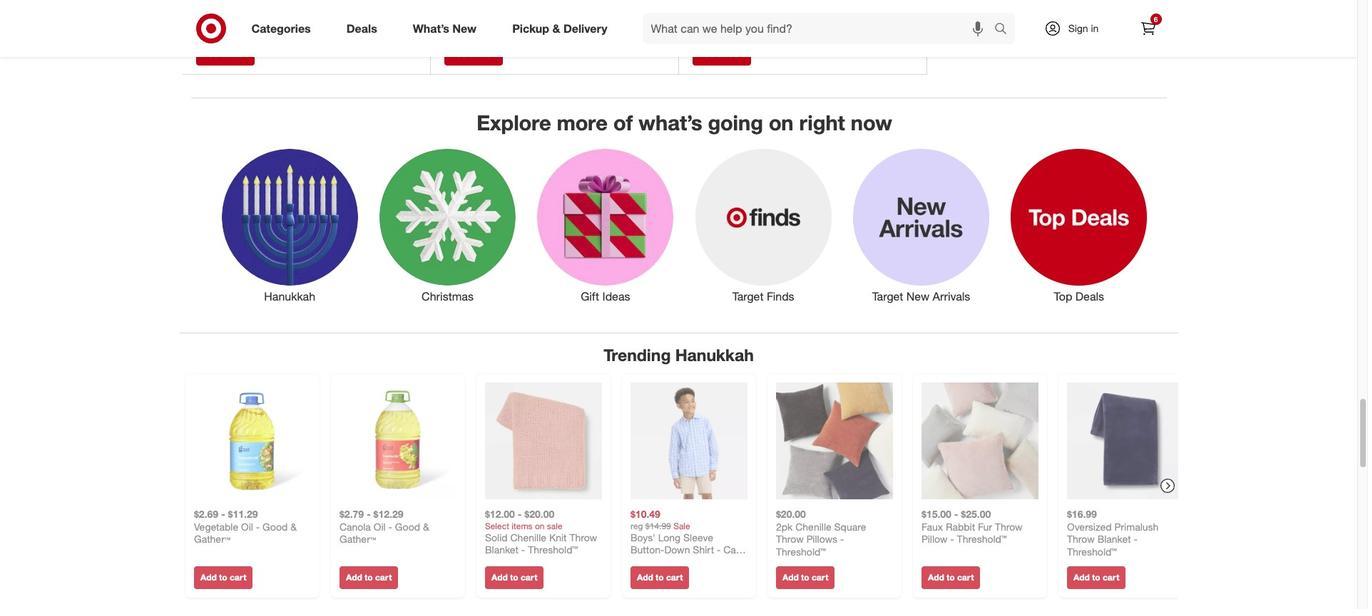 Task type: vqa. For each thing, say whether or not it's contained in the screenshot.
$2.69 - $11.29 Vegetable Oil - Good & Gather™ TO
yes



Task type: describe. For each thing, give the bounding box(es) containing it.
oil for vegetable
[[241, 521, 253, 533]]

to down 'what's new' link
[[469, 49, 478, 59]]

- inside $16.99 oversized primalush throw blanket - threshold™
[[1133, 534, 1137, 546]]

top deals link
[[1000, 146, 1158, 305]]

target finds
[[732, 289, 794, 304]]

gift
[[581, 289, 599, 304]]

christmas link
[[369, 146, 527, 305]]

2 horizontal spatial available
[[711, 4, 750, 16]]

1 horizontal spatial not
[[444, 18, 460, 30]]

add to cart button down the * exclusions apply. not available in stores
[[196, 43, 255, 66]]

target for target finds
[[732, 289, 764, 304]]

target new arrivals
[[872, 289, 970, 304]]

on for going
[[769, 110, 794, 136]]

add for $20.00 2pk chenille square throw pillows - threshold™
[[782, 573, 798, 584]]

of
[[613, 110, 633, 136]]

$2.69
[[194, 509, 218, 521]]

long
[[658, 532, 680, 544]]

& inside the $2.69 - $11.29 vegetable oil - good & gather™
[[290, 521, 296, 533]]

add for $2.69 - $11.29 vegetable oil - good & gather™
[[200, 573, 216, 584]]

sign in link
[[1032, 13, 1121, 44]]

knit
[[549, 532, 566, 544]]

$12.00
[[485, 509, 515, 521]]

$14.99
[[645, 521, 671, 532]]

6 link
[[1132, 13, 1164, 44]]

add to cart button down what's new at left
[[444, 43, 503, 66]]

ideas
[[602, 289, 630, 304]]

christmas
[[422, 289, 474, 304]]

add to cart button for $12.00 - $20.00 select items on sale solid chenille knit throw blanket - threshold™
[[485, 567, 543, 590]]

0 vertical spatial deals
[[346, 21, 377, 35]]

trending hanukkah
[[604, 346, 754, 366]]

categories
[[251, 21, 311, 35]]

- inside $10.49 reg $14.99 sale boys' long sleeve button-down shirt - cat & jack™
[[717, 544, 720, 557]]

$15.00
[[921, 509, 951, 521]]

what's
[[413, 21, 449, 35]]

0 horizontal spatial hanukkah
[[264, 289, 315, 304]]

sign
[[1068, 22, 1088, 34]]

to up going
[[718, 49, 726, 59]]

to for $12.00 - $20.00 select items on sale solid chenille knit throw blanket - threshold™
[[510, 573, 518, 584]]

* exclusions apply. not available in stores
[[196, 1, 295, 30]]

target for target new arrivals
[[872, 289, 903, 304]]

sleeve
[[683, 532, 713, 544]]

& inside $2.79 - $12.29 canola oil - good & gather™
[[423, 521, 429, 533]]

1 horizontal spatial stores
[[515, 18, 543, 30]]

cart for $10.49 reg $14.99 sale boys' long sleeve button-down shirt - cat & jack™
[[666, 573, 683, 584]]

button-
[[630, 544, 664, 557]]

fur
[[978, 521, 992, 533]]

$20.00 inside $12.00 - $20.00 select items on sale solid chenille knit throw blanket - threshold™
[[524, 509, 554, 521]]

1 vertical spatial hanukkah
[[675, 346, 754, 366]]

items
[[511, 521, 532, 532]]

what's new
[[413, 21, 477, 35]]

& right pickup
[[552, 21, 560, 35]]

add to cart for $16.99 oversized primalush throw blanket - threshold™
[[1073, 573, 1119, 584]]

$12.00 - $20.00 select items on sale solid chenille knit throw blanket - threshold™
[[485, 509, 597, 557]]

add for $16.99 oversized primalush throw blanket - threshold™
[[1073, 573, 1089, 584]]

add for $15.00 - $25.00 faux rabbit fur throw pillow - threshold™
[[928, 573, 944, 584]]

available inside the * exclusions apply. not available in stores
[[215, 18, 254, 30]]

cart for $20.00 2pk chenille square throw pillows - threshold™
[[811, 573, 828, 584]]

sale
[[673, 521, 690, 532]]

boys'
[[630, 532, 655, 544]]

finds
[[767, 289, 794, 304]]

cart for $2.79 - $12.29 canola oil - good & gather™
[[375, 573, 392, 584]]

cart for $2.69 - $11.29 vegetable oil - good & gather™
[[229, 573, 246, 584]]

add to cart for $10.49 reg $14.99 sale boys' long sleeve button-down shirt - cat & jack™
[[637, 573, 683, 584]]

explore more of what's going on right now
[[477, 110, 892, 136]]

add for $12.00 - $20.00 select items on sale solid chenille knit throw blanket - threshold™
[[491, 573, 507, 584]]

apply.
[[250, 1, 277, 13]]

add to cart button for $20.00 2pk chenille square throw pillows - threshold™
[[776, 567, 834, 590]]

add to cart down the * exclusions apply. not available in stores
[[203, 49, 248, 59]]

arrivals
[[933, 289, 970, 304]]

target new arrivals link
[[842, 146, 1000, 305]]

add to cart for $2.69 - $11.29 vegetable oil - good & gather™
[[200, 573, 246, 584]]

now
[[851, 110, 892, 136]]

$2.79 - $12.29 canola oil - good & gather™
[[339, 509, 429, 546]]

search button
[[988, 13, 1022, 47]]

what's
[[639, 110, 702, 136]]

explore
[[477, 110, 551, 136]]

$10.49
[[630, 509, 660, 521]]

pickup
[[512, 21, 549, 35]]

add to cart button for $10.49 reg $14.99 sale boys' long sleeve button-down shirt - cat & jack™
[[630, 567, 689, 590]]

threshold™ inside $15.00 - $25.00 faux rabbit fur throw pillow - threshold™
[[957, 534, 1006, 546]]

new for target
[[907, 289, 930, 304]]

to for $20.00 2pk chenille square throw pillows - threshold™
[[801, 573, 809, 584]]

good for $12.29
[[395, 521, 420, 533]]

throw inside $15.00 - $25.00 faux rabbit fur throw pillow - threshold™
[[995, 521, 1022, 533]]

- up the "vegetable"
[[221, 509, 225, 521]]

add for $2.79 - $12.29 canola oil - good & gather™
[[346, 573, 362, 584]]

- down the $11.29
[[256, 521, 259, 533]]

add to cart for $15.00 - $25.00 faux rabbit fur throw pillow - threshold™
[[928, 573, 974, 584]]

deals link
[[334, 13, 395, 44]]

to down the * exclusions apply. not available in stores
[[221, 49, 229, 59]]

not inside the * exclusions apply. not available in stores
[[196, 18, 212, 30]]

2 horizontal spatial not
[[693, 4, 709, 16]]

cart for $12.00 - $20.00 select items on sale solid chenille knit throw blanket - threshold™
[[520, 573, 537, 584]]

blanket inside $12.00 - $20.00 select items on sale solid chenille knit throw blanket - threshold™
[[485, 544, 518, 557]]

*
[[196, 1, 200, 13]]

gift ideas
[[581, 289, 630, 304]]

$20.00 2pk chenille square throw pillows - threshold™
[[776, 509, 866, 558]]

threshold™ inside $16.99 oversized primalush throw blanket - threshold™
[[1067, 546, 1117, 558]]

to for $2.69 - $11.29 vegetable oil - good & gather™
[[219, 573, 227, 584]]

add to cart up going
[[699, 49, 745, 59]]

0 horizontal spatial not available in stores
[[444, 18, 543, 30]]

down
[[664, 544, 690, 557]]

categories link
[[239, 13, 329, 44]]

$16.99
[[1067, 509, 1097, 521]]

& inside $10.49 reg $14.99 sale boys' long sleeve button-down shirt - cat & jack™
[[630, 557, 637, 569]]

cart up going
[[728, 49, 745, 59]]

- down items
[[521, 544, 525, 557]]

$16.99 oversized primalush throw blanket - threshold™
[[1067, 509, 1158, 558]]

faux
[[921, 521, 943, 533]]

to for $15.00 - $25.00 faux rabbit fur throw pillow - threshold™
[[946, 573, 955, 584]]

exclusions apply. link
[[200, 1, 277, 13]]

$11.29
[[228, 509, 257, 521]]



Task type: locate. For each thing, give the bounding box(es) containing it.
stores
[[763, 4, 791, 16], [267, 18, 295, 30], [515, 18, 543, 30]]

1 horizontal spatial blanket
[[1097, 534, 1131, 546]]

2 gather™ from the left
[[339, 534, 376, 546]]

good down the $12.29
[[395, 521, 420, 533]]

on left sale
[[535, 521, 544, 532]]

good inside the $2.69 - $11.29 vegetable oil - good & gather™
[[262, 521, 287, 533]]

threshold™ inside $12.00 - $20.00 select items on sale solid chenille knit throw blanket - threshold™
[[528, 544, 577, 557]]

add to cart
[[203, 49, 248, 59], [451, 49, 497, 59], [699, 49, 745, 59], [200, 573, 246, 584], [346, 573, 392, 584], [491, 573, 537, 584], [637, 573, 683, 584], [782, 573, 828, 584], [928, 573, 974, 584], [1073, 573, 1119, 584]]

1 horizontal spatial deals
[[1076, 289, 1104, 304]]

add to cart down the canola
[[346, 573, 392, 584]]

deals left what's
[[346, 21, 377, 35]]

1 vertical spatial deals
[[1076, 289, 1104, 304]]

oil inside $2.79 - $12.29 canola oil - good & gather™
[[373, 521, 385, 533]]

on inside $12.00 - $20.00 select items on sale solid chenille knit throw blanket - threshold™
[[535, 521, 544, 532]]

1 target from the left
[[732, 289, 764, 304]]

exclusions
[[200, 1, 247, 13]]

- down the $12.29
[[388, 521, 392, 533]]

add to cart button for $15.00 - $25.00 faux rabbit fur throw pillow - threshold™
[[921, 567, 980, 590]]

1 horizontal spatial $20.00
[[776, 509, 806, 521]]

$2.79
[[339, 509, 364, 521]]

add to cart for $12.00 - $20.00 select items on sale solid chenille knit throw blanket - threshold™
[[491, 573, 537, 584]]

canola
[[339, 521, 370, 533]]

top deals
[[1054, 289, 1104, 304]]

pickup & delivery link
[[500, 13, 625, 44]]

cart
[[232, 49, 248, 59], [480, 49, 497, 59], [728, 49, 745, 59], [229, 573, 246, 584], [375, 573, 392, 584], [520, 573, 537, 584], [666, 573, 683, 584], [811, 573, 828, 584], [957, 573, 974, 584], [1102, 573, 1119, 584]]

$15.00 - $25.00 faux rabbit fur throw pillow - threshold™
[[921, 509, 1022, 546]]

to down the "vegetable"
[[219, 573, 227, 584]]

oil for canola
[[373, 521, 385, 533]]

1 vertical spatial on
[[535, 521, 544, 532]]

sale
[[547, 521, 562, 532]]

deals right top
[[1076, 289, 1104, 304]]

delivery
[[563, 21, 607, 35]]

good
[[262, 521, 287, 533], [395, 521, 420, 533]]

new
[[453, 21, 477, 35], [907, 289, 930, 304]]

add to cart button down pillow
[[921, 567, 980, 590]]

to for $2.79 - $12.29 canola oil - good & gather™
[[364, 573, 372, 584]]

add to cart button for $2.79 - $12.29 canola oil - good & gather™
[[339, 567, 398, 590]]

$2.69 - $11.29 vegetable oil - good & gather™
[[194, 509, 296, 546]]

throw
[[995, 521, 1022, 533], [569, 532, 597, 544], [776, 534, 803, 546], [1067, 534, 1094, 546]]

in inside the * exclusions apply. not available in stores
[[256, 18, 264, 30]]

right
[[799, 110, 845, 136]]

target left arrivals
[[872, 289, 903, 304]]

gift ideas link
[[527, 146, 684, 305]]

oversized primalush throw blanket - threshold™ image
[[1067, 383, 1184, 500], [1067, 383, 1184, 500]]

1 horizontal spatial hanukkah
[[675, 346, 754, 366]]

cart down the rabbit on the right bottom of page
[[957, 573, 974, 584]]

0 horizontal spatial blanket
[[485, 544, 518, 557]]

pillow
[[921, 534, 947, 546]]

gather™ down the "vegetable"
[[194, 534, 230, 546]]

$12.29
[[373, 509, 403, 521]]

1 horizontal spatial new
[[907, 289, 930, 304]]

gather™ for vegetable
[[194, 534, 230, 546]]

reg
[[630, 521, 643, 532]]

add to cart button for $2.69 - $11.29 vegetable oil - good & gather™
[[194, 567, 252, 590]]

on for items
[[535, 521, 544, 532]]

0 vertical spatial new
[[453, 21, 477, 35]]

throw right 'knit'
[[569, 532, 597, 544]]

threshold™ down oversized
[[1067, 546, 1117, 558]]

oil inside the $2.69 - $11.29 vegetable oil - good & gather™
[[241, 521, 253, 533]]

add to cart down jack™
[[637, 573, 683, 584]]

going
[[708, 110, 763, 136]]

0 vertical spatial hanukkah
[[264, 289, 315, 304]]

gather™ inside $2.79 - $12.29 canola oil - good & gather™
[[339, 534, 376, 546]]

2 $20.00 from the left
[[776, 509, 806, 521]]

target left finds
[[732, 289, 764, 304]]

6
[[1154, 15, 1158, 24]]

add to cart button for $16.99 oversized primalush throw blanket - threshold™
[[1067, 567, 1126, 590]]

rabbit
[[945, 521, 975, 533]]

to down pillow
[[946, 573, 955, 584]]

throw inside $20.00 2pk chenille square throw pillows - threshold™
[[776, 534, 803, 546]]

1 horizontal spatial target
[[872, 289, 903, 304]]

to down jack™
[[655, 573, 663, 584]]

0 vertical spatial not available in stores
[[693, 4, 791, 16]]

blanket down primalush
[[1097, 534, 1131, 546]]

&
[[552, 21, 560, 35], [290, 521, 296, 533], [423, 521, 429, 533], [630, 557, 637, 569]]

add to cart down 'what's new' link
[[451, 49, 497, 59]]

- down square
[[840, 534, 844, 546]]

more
[[557, 110, 608, 136]]

to down the canola
[[364, 573, 372, 584]]

solid
[[485, 532, 507, 544]]

threshold™ down pillows
[[776, 546, 826, 558]]

$20.00
[[524, 509, 554, 521], [776, 509, 806, 521]]

- right $2.79
[[366, 509, 370, 521]]

add to cart down $16.99 oversized primalush throw blanket - threshold™
[[1073, 573, 1119, 584]]

threshold™ inside $20.00 2pk chenille square throw pillows - threshold™
[[776, 546, 826, 558]]

add to cart down pillows
[[782, 573, 828, 584]]

2pk
[[776, 521, 792, 533]]

oil down the $12.29
[[373, 521, 385, 533]]

vegetable oil - good & gather™ image
[[194, 383, 311, 500], [194, 383, 311, 500]]

threshold™
[[957, 534, 1006, 546], [528, 544, 577, 557], [776, 546, 826, 558], [1067, 546, 1117, 558]]

primalush
[[1114, 521, 1158, 533]]

throw down 2pk
[[776, 534, 803, 546]]

top
[[1054, 289, 1072, 304]]

add to cart button down the "vegetable"
[[194, 567, 252, 590]]

1 vertical spatial not available in stores
[[444, 18, 543, 30]]

throw inside $12.00 - $20.00 select items on sale solid chenille knit throw blanket - threshold™
[[569, 532, 597, 544]]

square
[[834, 521, 866, 533]]

1 good from the left
[[262, 521, 287, 533]]

add to cart down pillow
[[928, 573, 974, 584]]

cart down pillows
[[811, 573, 828, 584]]

add to cart for $20.00 2pk chenille square throw pillows - threshold™
[[782, 573, 828, 584]]

blanket
[[1097, 534, 1131, 546], [485, 544, 518, 557]]

0 horizontal spatial available
[[215, 18, 254, 30]]

faux rabbit fur throw pillow - threshold™ image
[[921, 383, 1038, 500], [921, 383, 1038, 500]]

add to cart button up going
[[693, 43, 751, 66]]

to down items
[[510, 573, 518, 584]]

available
[[711, 4, 750, 16], [215, 18, 254, 30], [463, 18, 502, 30]]

0 horizontal spatial not
[[196, 18, 212, 30]]

gather™ for canola
[[339, 534, 376, 546]]

1 horizontal spatial good
[[395, 521, 420, 533]]

good inside $2.79 - $12.29 canola oil - good & gather™
[[395, 521, 420, 533]]

boys' long sleeve button-down shirt - cat & jack™ image
[[630, 383, 747, 500], [630, 383, 747, 500]]

new right what's
[[453, 21, 477, 35]]

to for $10.49 reg $14.99 sale boys' long sleeve button-down shirt - cat & jack™
[[655, 573, 663, 584]]

& right the canola
[[423, 521, 429, 533]]

add
[[203, 49, 219, 59], [451, 49, 467, 59], [699, 49, 715, 59], [200, 573, 216, 584], [346, 573, 362, 584], [491, 573, 507, 584], [637, 573, 653, 584], [782, 573, 798, 584], [928, 573, 944, 584], [1073, 573, 1089, 584]]

0 horizontal spatial chenille
[[510, 532, 546, 544]]

what's new link
[[401, 13, 494, 44]]

0 horizontal spatial gather™
[[194, 534, 230, 546]]

2 target from the left
[[872, 289, 903, 304]]

cart down $12.00 - $20.00 select items on sale solid chenille knit throw blanket - threshold™
[[520, 573, 537, 584]]

to down $16.99 oversized primalush throw blanket - threshold™
[[1092, 573, 1100, 584]]

gather™ down the canola
[[339, 534, 376, 546]]

gather™ inside the $2.69 - $11.29 vegetable oil - good & gather™
[[194, 534, 230, 546]]

to for $16.99 oversized primalush throw blanket - threshold™
[[1092, 573, 1100, 584]]

1 gather™ from the left
[[194, 534, 230, 546]]

1 vertical spatial new
[[907, 289, 930, 304]]

in
[[753, 4, 761, 16], [256, 18, 264, 30], [505, 18, 512, 30], [1091, 22, 1099, 34]]

oil
[[241, 521, 253, 533], [373, 521, 385, 533]]

pickup & delivery
[[512, 21, 607, 35]]

- left cat
[[717, 544, 720, 557]]

not
[[693, 4, 709, 16], [196, 18, 212, 30], [444, 18, 460, 30]]

& left the canola
[[290, 521, 296, 533]]

on left right
[[769, 110, 794, 136]]

add to cart button down pillows
[[776, 567, 834, 590]]

cart down the * exclusions apply. not available in stores
[[232, 49, 248, 59]]

target finds link
[[684, 146, 842, 305]]

2 horizontal spatial stores
[[763, 4, 791, 16]]

solid chenille knit throw blanket - threshold™ image
[[485, 383, 602, 500], [485, 383, 602, 500]]

add to cart for $2.79 - $12.29 canola oil - good & gather™
[[346, 573, 392, 584]]

to
[[221, 49, 229, 59], [469, 49, 478, 59], [718, 49, 726, 59], [219, 573, 227, 584], [364, 573, 372, 584], [510, 573, 518, 584], [655, 573, 663, 584], [801, 573, 809, 584], [946, 573, 955, 584], [1092, 573, 1100, 584]]

cart for $15.00 - $25.00 faux rabbit fur throw pillow - threshold™
[[957, 573, 974, 584]]

$10.49 reg $14.99 sale boys' long sleeve button-down shirt - cat & jack™
[[630, 509, 739, 569]]

pillows
[[806, 534, 837, 546]]

0 horizontal spatial $20.00
[[524, 509, 554, 521]]

- down primalush
[[1133, 534, 1137, 546]]

1 horizontal spatial gather™
[[339, 534, 376, 546]]

chenille inside $12.00 - $20.00 select items on sale solid chenille knit throw blanket - threshold™
[[510, 532, 546, 544]]

- down the rabbit on the right bottom of page
[[950, 534, 954, 546]]

good right the "vegetable"
[[262, 521, 287, 533]]

1 oil from the left
[[241, 521, 253, 533]]

0 horizontal spatial stores
[[267, 18, 295, 30]]

threshold™ down 'knit'
[[528, 544, 577, 557]]

good for $11.29
[[262, 521, 287, 533]]

vegetable
[[194, 521, 238, 533]]

chenille up pillows
[[795, 521, 831, 533]]

blanket down solid
[[485, 544, 518, 557]]

- inside $20.00 2pk chenille square throw pillows - threshold™
[[840, 534, 844, 546]]

1 horizontal spatial chenille
[[795, 521, 831, 533]]

1 $20.00 from the left
[[524, 509, 554, 521]]

0 horizontal spatial on
[[535, 521, 544, 532]]

canola oil - good & gather™ image
[[339, 383, 456, 500], [339, 383, 456, 500]]

oversized
[[1067, 521, 1111, 533]]

new for what's
[[453, 21, 477, 35]]

add to cart button down the canola
[[339, 567, 398, 590]]

cart down the $2.69 - $11.29 vegetable oil - good & gather™
[[229, 573, 246, 584]]

1 horizontal spatial not available in stores
[[693, 4, 791, 16]]

gather™
[[194, 534, 230, 546], [339, 534, 376, 546]]

cart down $16.99 oversized primalush throw blanket - threshold™
[[1102, 573, 1119, 584]]

new left arrivals
[[907, 289, 930, 304]]

deals
[[346, 21, 377, 35], [1076, 289, 1104, 304]]

add for $10.49 reg $14.99 sale boys' long sleeve button-down shirt - cat & jack™
[[637, 573, 653, 584]]

sign in
[[1068, 22, 1099, 34]]

0 vertical spatial on
[[769, 110, 794, 136]]

& down "button-"
[[630, 557, 637, 569]]

add to cart button down $16.99 oversized primalush throw blanket - threshold™
[[1067, 567, 1126, 590]]

cart down down
[[666, 573, 683, 584]]

chenille left sale
[[510, 532, 546, 544]]

hanukkah link
[[211, 146, 369, 305]]

$20.00 inside $20.00 2pk chenille square throw pillows - threshold™
[[776, 509, 806, 521]]

$20.00 up 2pk
[[776, 509, 806, 521]]

0 horizontal spatial new
[[453, 21, 477, 35]]

add to cart button down solid
[[485, 567, 543, 590]]

trending
[[604, 346, 671, 366]]

2 good from the left
[[395, 521, 420, 533]]

not available in stores
[[693, 4, 791, 16], [444, 18, 543, 30]]

cart for $16.99 oversized primalush throw blanket - threshold™
[[1102, 573, 1119, 584]]

to down pillows
[[801, 573, 809, 584]]

2pk chenille square throw pillows - threshold™ image
[[776, 383, 893, 500], [776, 383, 893, 500]]

-
[[221, 509, 225, 521], [366, 509, 370, 521], [517, 509, 521, 521], [954, 509, 958, 521], [256, 521, 259, 533], [388, 521, 392, 533], [840, 534, 844, 546], [950, 534, 954, 546], [1133, 534, 1137, 546], [521, 544, 525, 557], [717, 544, 720, 557]]

oil down the $11.29
[[241, 521, 253, 533]]

What can we help you find? suggestions appear below search field
[[642, 13, 998, 44]]

add to cart button down "button-"
[[630, 567, 689, 590]]

throw inside $16.99 oversized primalush throw blanket - threshold™
[[1067, 534, 1094, 546]]

cat
[[723, 544, 739, 557]]

1 horizontal spatial available
[[463, 18, 502, 30]]

stores inside the * exclusions apply. not available in stores
[[267, 18, 295, 30]]

cart down 'what's new' link
[[480, 49, 497, 59]]

shirt
[[693, 544, 714, 557]]

cart down $2.79 - $12.29 canola oil - good & gather™
[[375, 573, 392, 584]]

1 horizontal spatial on
[[769, 110, 794, 136]]

search
[[988, 23, 1022, 37]]

- up the rabbit on the right bottom of page
[[954, 509, 958, 521]]

1 horizontal spatial oil
[[373, 521, 385, 533]]

throw down oversized
[[1067, 534, 1094, 546]]

0 horizontal spatial deals
[[346, 21, 377, 35]]

on
[[769, 110, 794, 136], [535, 521, 544, 532]]

- up items
[[517, 509, 521, 521]]

threshold™ down fur
[[957, 534, 1006, 546]]

blanket inside $16.99 oversized primalush throw blanket - threshold™
[[1097, 534, 1131, 546]]

2 oil from the left
[[373, 521, 385, 533]]

$25.00
[[961, 509, 991, 521]]

select
[[485, 521, 509, 532]]

add to cart down the "vegetable"
[[200, 573, 246, 584]]

throw right fur
[[995, 521, 1022, 533]]

$20.00 up sale
[[524, 509, 554, 521]]

jack™
[[639, 557, 665, 569]]

0 horizontal spatial target
[[732, 289, 764, 304]]

chenille inside $20.00 2pk chenille square throw pillows - threshold™
[[795, 521, 831, 533]]

0 horizontal spatial good
[[262, 521, 287, 533]]

add to cart down solid
[[491, 573, 537, 584]]

0 horizontal spatial oil
[[241, 521, 253, 533]]

hanukkah
[[264, 289, 315, 304], [675, 346, 754, 366]]



